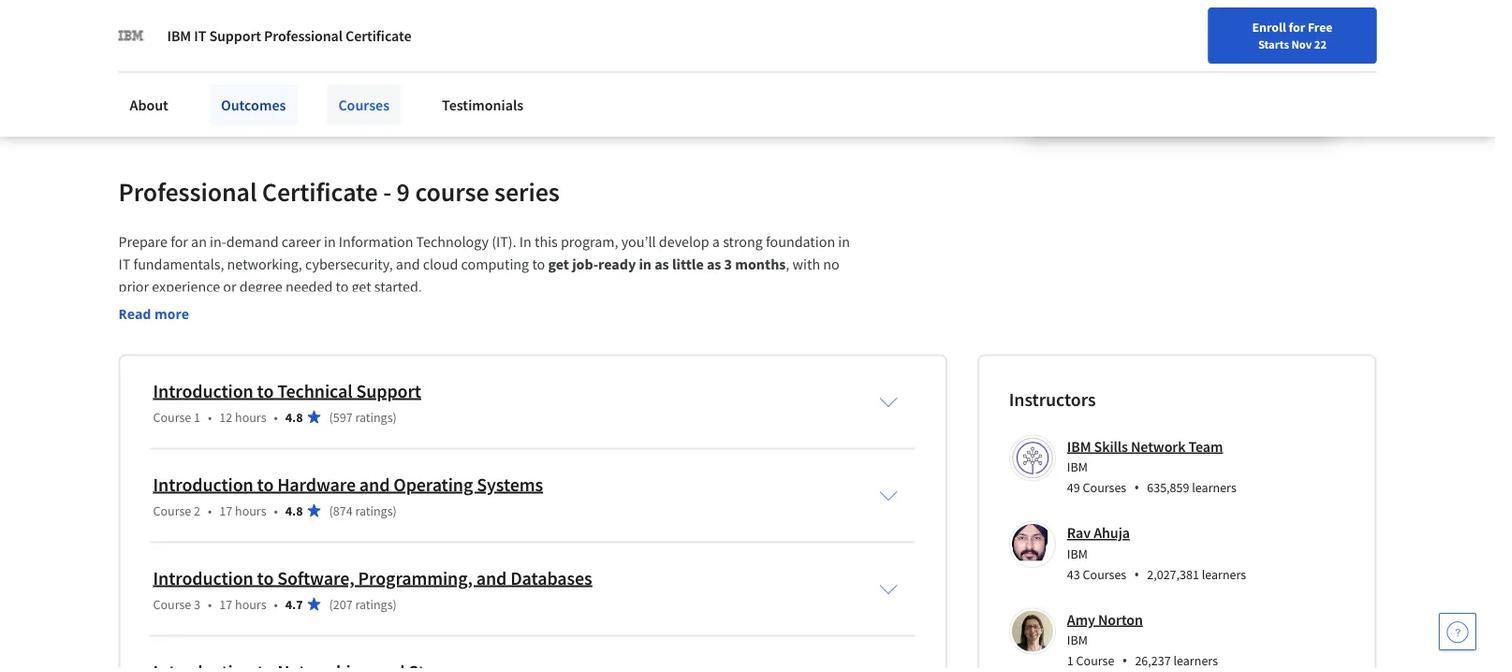 Task type: locate. For each thing, give the bounding box(es) containing it.
1 as from the left
[[655, 255, 669, 274]]

started.
[[374, 278, 422, 296]]

1 vertical spatial your
[[344, 58, 373, 77]]

1 vertical spatial for
[[171, 233, 188, 251]]

to right computing
[[532, 255, 545, 274]]

instructors
[[1009, 388, 1096, 411]]

0 vertical spatial hours
[[235, 409, 266, 425]]

2 vertical spatial hours
[[235, 596, 266, 613]]

in down linkedin
[[329, 58, 341, 77]]

1 horizontal spatial professional
[[264, 26, 343, 45]]

introduction up course 1 • 12 hours •
[[153, 379, 253, 403]]

17 for hardware
[[219, 502, 232, 519]]

introduction up 2
[[153, 473, 253, 496]]

1 vertical spatial 1
[[194, 409, 200, 425]]

1 vertical spatial )
[[393, 502, 397, 519]]

ibm inside "amy norton ibm"
[[1067, 632, 1088, 649]]

and up started.
[[396, 255, 420, 274]]

2 vertical spatial introduction
[[153, 566, 253, 590]]

0 horizontal spatial 1
[[194, 409, 200, 425]]

or left degree
[[223, 278, 236, 296]]

support up ( 597 ratings )
[[356, 379, 421, 403]]

introduction up course 3 • 17 hours •
[[153, 566, 253, 590]]

17 left 4.7
[[219, 596, 232, 613]]

in down "you'll"
[[639, 255, 652, 274]]

as
[[655, 255, 669, 274], [707, 255, 721, 274]]

learners inside rav ahuja ibm 43 courses • 2,027,381 learners
[[1202, 566, 1246, 583]]

3 introduction from the top
[[153, 566, 253, 590]]

introduction to software, programming, and databases
[[153, 566, 592, 590]]

-
[[383, 175, 392, 208]]

get left the job-
[[548, 255, 569, 274]]

0 vertical spatial this
[[178, 36, 201, 55]]

team
[[1189, 437, 1223, 456]]

)
[[393, 409, 397, 425], [393, 502, 397, 519], [393, 596, 397, 613]]

course for introduction to software, programming, and databases
[[153, 596, 191, 613]]

skills
[[1094, 437, 1128, 456]]

0 vertical spatial it
[[194, 26, 206, 45]]

courses right 49
[[1083, 479, 1127, 496]]

computing
[[461, 255, 529, 274]]

0 vertical spatial introduction
[[153, 379, 253, 403]]

develop
[[659, 233, 709, 251]]

cloud
[[423, 255, 458, 274]]

) right 597 on the left
[[393, 409, 397, 425]]

17 right 2
[[219, 502, 232, 519]]

2 vertical spatial (
[[329, 596, 333, 613]]

1 vertical spatial ratings
[[355, 502, 393, 519]]

1 horizontal spatial for
[[1289, 19, 1305, 36]]

testimonials link
[[431, 84, 535, 125]]

1 4.8 from the top
[[285, 409, 303, 425]]

ibm inside rav ahuja ibm 43 courses • 2,027,381 learners
[[1067, 545, 1088, 562]]

1 vertical spatial learners
[[1202, 566, 1246, 583]]

learners
[[1192, 479, 1237, 496], [1202, 566, 1246, 583], [1174, 653, 1218, 669]]

ratings down 'introduction to software, programming, and databases' link on the left of the page
[[355, 596, 393, 613]]

,
[[786, 255, 790, 274]]

hours left 4.7
[[235, 596, 266, 613]]

) for programming,
[[393, 596, 397, 613]]

1 for 1
[[1259, 15, 1265, 29]]

this right in
[[535, 233, 558, 251]]

2 ( from the top
[[329, 502, 333, 519]]

get down cybersecurity,
[[352, 278, 371, 296]]

0 vertical spatial learners
[[1192, 479, 1237, 496]]

certificate up 'career'
[[262, 175, 378, 208]]

2 vertical spatial courses
[[1083, 566, 1127, 583]]

3 ratings from the top
[[355, 596, 393, 613]]

1 vertical spatial 17
[[219, 596, 232, 613]]

for for enroll
[[1289, 19, 1305, 36]]

ibm
[[167, 26, 191, 45], [1067, 437, 1091, 456], [1067, 459, 1088, 476], [1067, 545, 1088, 562], [1067, 632, 1088, 649]]

) down operating
[[393, 502, 397, 519]]

3 hours from the top
[[235, 596, 266, 613]]

2 17 from the top
[[219, 596, 232, 613]]

1 horizontal spatial or
[[476, 36, 489, 55]]

2 hours from the top
[[235, 502, 266, 519]]

(
[[329, 409, 333, 425], [329, 502, 333, 519], [329, 596, 333, 613]]

2 vertical spatial ratings
[[355, 596, 393, 613]]

1 vertical spatial hours
[[235, 502, 266, 519]]

degree
[[239, 278, 283, 296]]

1 vertical spatial 3
[[194, 596, 200, 613]]

it
[[194, 26, 206, 45], [118, 255, 130, 274]]

professional up media
[[264, 26, 343, 45]]

1 horizontal spatial get
[[548, 255, 569, 274]]

and up ( 874 ratings )
[[359, 473, 390, 496]]

professional certificate - 9 course series
[[118, 175, 560, 208]]

foundation
[[766, 233, 835, 251]]

) down programming,
[[393, 596, 397, 613]]

courses down add this credential to your linkedin profile, resume, or cv share it on social media and in your performance review
[[338, 96, 390, 114]]

0 vertical spatial 4.8
[[285, 409, 303, 425]]

course for introduction to hardware and operating systems
[[153, 502, 191, 519]]

career
[[282, 233, 321, 251]]

this
[[178, 36, 201, 55], [535, 233, 558, 251]]

to
[[271, 36, 284, 55], [532, 255, 545, 274], [336, 278, 349, 296], [257, 379, 274, 403], [257, 473, 274, 496], [257, 566, 274, 590]]

0 horizontal spatial this
[[178, 36, 201, 55]]

ibm image
[[118, 22, 145, 49]]

for up nov
[[1289, 19, 1305, 36]]

1 vertical spatial (
[[329, 502, 333, 519]]

( 207 ratings )
[[329, 596, 397, 613]]

1 left 12
[[194, 409, 200, 425]]

learners right 26,237
[[1174, 653, 1218, 669]]

ibm down amy
[[1067, 632, 1088, 649]]

4.8 for hardware
[[285, 502, 303, 519]]

0 vertical spatial support
[[209, 26, 261, 45]]

2 vertical spatial )
[[393, 596, 397, 613]]

systems
[[477, 473, 543, 496]]

rav ahuja ibm 43 courses • 2,027,381 learners
[[1067, 524, 1246, 584]]

1 horizontal spatial as
[[707, 255, 721, 274]]

( down software,
[[329, 596, 333, 613]]

an
[[191, 233, 207, 251]]

1 introduction from the top
[[153, 379, 253, 403]]

3 ) from the top
[[393, 596, 397, 613]]

1 ratings from the top
[[355, 409, 393, 425]]

1 ( from the top
[[329, 409, 333, 425]]

operating
[[393, 473, 473, 496]]

1 horizontal spatial it
[[194, 26, 206, 45]]

or left cv
[[476, 36, 489, 55]]

4.8 down the introduction to technical support link
[[285, 409, 303, 425]]

0 vertical spatial (
[[329, 409, 333, 425]]

1 vertical spatial introduction
[[153, 473, 253, 496]]

1 course
[[1067, 653, 1115, 669]]

1
[[1259, 15, 1265, 29], [194, 409, 200, 425], [1067, 653, 1074, 669]]

hours
[[235, 409, 266, 425], [235, 502, 266, 519], [235, 596, 266, 613]]

1 vertical spatial it
[[118, 255, 130, 274]]

0 horizontal spatial as
[[655, 255, 669, 274]]

635,859
[[1147, 479, 1190, 496]]

amy norton ibm
[[1067, 610, 1143, 649]]

technical
[[277, 379, 353, 403]]

ibm skills network team image
[[1012, 438, 1053, 479]]

0 horizontal spatial 3
[[194, 596, 200, 613]]

job-
[[572, 255, 598, 274]]

1 ) from the top
[[393, 409, 397, 425]]

1 hours from the top
[[235, 409, 266, 425]]

credential
[[204, 36, 268, 55]]

nov
[[1292, 37, 1312, 51]]

for inside the enroll for free starts nov 22
[[1289, 19, 1305, 36]]

course 1 • 12 hours •
[[153, 409, 278, 425]]

1 inside button
[[1259, 15, 1265, 29]]

597
[[333, 409, 353, 425]]

2 4.8 from the top
[[285, 502, 303, 519]]

1 vertical spatial or
[[223, 278, 236, 296]]

1 vertical spatial support
[[356, 379, 421, 403]]

hours for software,
[[235, 596, 266, 613]]

ratings right 874
[[355, 502, 393, 519]]

ibm it support  professional certificate
[[167, 26, 411, 45]]

get inside ", with no prior experience or degree needed to get started."
[[352, 278, 371, 296]]

1 up the starts
[[1259, 15, 1265, 29]]

ibm down rav
[[1067, 545, 1088, 562]]

17
[[219, 502, 232, 519], [219, 596, 232, 613]]

and left databases
[[476, 566, 507, 590]]

0 horizontal spatial get
[[352, 278, 371, 296]]

course
[[153, 409, 191, 425], [153, 502, 191, 519], [153, 596, 191, 613], [1076, 653, 1115, 669]]

2 vertical spatial 1
[[1067, 653, 1074, 669]]

to down cybersecurity,
[[336, 278, 349, 296]]

ibm up 49
[[1067, 459, 1088, 476]]

2 as from the left
[[707, 255, 721, 274]]

support
[[209, 26, 261, 45], [356, 379, 421, 403]]

3
[[724, 255, 732, 274], [194, 596, 200, 613]]

profile,
[[375, 36, 420, 55]]

rav ahuja image
[[1012, 524, 1053, 565]]

your up media
[[287, 36, 315, 55]]

program,
[[561, 233, 618, 251]]

1 vertical spatial 4.8
[[285, 502, 303, 519]]

as left little
[[655, 255, 669, 274]]

introduction
[[153, 379, 253, 403], [153, 473, 253, 496], [153, 566, 253, 590]]

1 horizontal spatial this
[[535, 233, 558, 251]]

your
[[287, 36, 315, 55], [344, 58, 373, 77]]

get
[[548, 255, 569, 274], [352, 278, 371, 296]]

to up media
[[271, 36, 284, 55]]

1 horizontal spatial 3
[[724, 255, 732, 274]]

2 ) from the top
[[393, 502, 397, 519]]

2 ratings from the top
[[355, 502, 393, 519]]

0 vertical spatial get
[[548, 255, 569, 274]]

0 vertical spatial for
[[1289, 19, 1305, 36]]

0 vertical spatial ratings
[[355, 409, 393, 425]]

on
[[201, 58, 218, 77]]

read more
[[118, 305, 189, 322]]

for inside prepare for an in-demand career in information technology (it). in this program, you'll develop a strong foundation in it fundamentals, networking, cybersecurity, and cloud computing to
[[171, 233, 188, 251]]

1 vertical spatial get
[[352, 278, 371, 296]]

22
[[1314, 37, 1327, 51]]

0 vertical spatial your
[[287, 36, 315, 55]]

1 17 from the top
[[219, 502, 232, 519]]

with
[[793, 255, 820, 274]]

( down technical on the bottom left
[[329, 409, 333, 425]]

as down a on the left
[[707, 255, 721, 274]]

this inside add this credential to your linkedin profile, resume, or cv share it on social media and in your performance review
[[178, 36, 201, 55]]

programming,
[[358, 566, 473, 590]]

to inside ", with no prior experience or degree needed to get started."
[[336, 278, 349, 296]]

ratings
[[355, 409, 393, 425], [355, 502, 393, 519], [355, 596, 393, 613]]

hours right 2
[[235, 502, 266, 519]]

course 3 • 17 hours •
[[153, 596, 278, 613]]

ratings right 597 on the left
[[355, 409, 393, 425]]

1 vertical spatial this
[[535, 233, 558, 251]]

0 horizontal spatial for
[[171, 233, 188, 251]]

1 horizontal spatial 1
[[1067, 653, 1074, 669]]

coursera career certificate image
[[1023, 0, 1335, 134]]

hours for hardware
[[235, 502, 266, 519]]

2 introduction from the top
[[153, 473, 253, 496]]

or inside ", with no prior experience or degree needed to get started."
[[223, 278, 236, 296]]

courses right 43
[[1083, 566, 1127, 583]]

support up social
[[209, 26, 261, 45]]

rav ahuja link
[[1067, 524, 1130, 543]]

this inside prepare for an in-demand career in information technology (it). in this program, you'll develop a strong foundation in it fundamentals, networking, cybersecurity, and cloud computing to
[[535, 233, 558, 251]]

read
[[118, 305, 151, 322]]

and right media
[[302, 58, 326, 77]]

to left software,
[[257, 566, 274, 590]]

( down hardware
[[329, 502, 333, 519]]

it up "it"
[[194, 26, 206, 45]]

learners down team
[[1192, 479, 1237, 496]]

a
[[712, 233, 720, 251]]

3 ( from the top
[[329, 596, 333, 613]]

your down linkedin
[[344, 58, 373, 77]]

0 horizontal spatial or
[[223, 278, 236, 296]]

0 vertical spatial 3
[[724, 255, 732, 274]]

professional up the an
[[118, 175, 257, 208]]

0 vertical spatial 1
[[1259, 15, 1265, 29]]

0 vertical spatial )
[[393, 409, 397, 425]]

ibm skills network team ibm 49 courses • 635,859 learners
[[1067, 437, 1237, 498]]

hours right 12
[[235, 409, 266, 425]]

0 horizontal spatial it
[[118, 255, 130, 274]]

in right 'career'
[[324, 233, 336, 251]]

4.8 down hardware
[[285, 502, 303, 519]]

rav
[[1067, 524, 1091, 543]]

learners right 2,027,381
[[1202, 566, 1246, 583]]

certificate up performance
[[346, 26, 411, 45]]

for left the an
[[171, 233, 188, 251]]

in
[[520, 233, 532, 251]]

in
[[329, 58, 341, 77], [324, 233, 336, 251], [838, 233, 850, 251], [639, 255, 652, 274]]

0 vertical spatial 17
[[219, 502, 232, 519]]

ibm up share on the top of page
[[167, 26, 191, 45]]

1 horizontal spatial your
[[344, 58, 373, 77]]

certificate
[[346, 26, 411, 45], [262, 175, 378, 208]]

2 horizontal spatial 1
[[1259, 15, 1265, 29]]

it up prior on the top of page
[[118, 255, 130, 274]]

cv
[[492, 36, 509, 55]]

1 down amy
[[1067, 653, 1074, 669]]

courses inside rav ahuja ibm 43 courses • 2,027,381 learners
[[1083, 566, 1127, 583]]

) for support
[[393, 409, 397, 425]]

0 horizontal spatial professional
[[118, 175, 257, 208]]

None search field
[[267, 12, 716, 49]]

this up "it"
[[178, 36, 201, 55]]

0 vertical spatial or
[[476, 36, 489, 55]]

professional
[[264, 26, 343, 45], [118, 175, 257, 208]]

to inside prepare for an in-demand career in information technology (it). in this program, you'll develop a strong foundation in it fundamentals, networking, cybersecurity, and cloud computing to
[[532, 255, 545, 274]]

4.8
[[285, 409, 303, 425], [285, 502, 303, 519]]

1 vertical spatial courses
[[1083, 479, 1127, 496]]



Task type: describe. For each thing, give the bounding box(es) containing it.
for for prepare
[[171, 233, 188, 251]]

introduction to technical support link
[[153, 379, 421, 403]]

2 vertical spatial learners
[[1174, 653, 1218, 669]]

introduction to hardware and operating systems link
[[153, 473, 543, 496]]

networking,
[[227, 255, 302, 274]]

4.8 for technical
[[285, 409, 303, 425]]

1 vertical spatial professional
[[118, 175, 257, 208]]

strong
[[723, 233, 763, 251]]

outcomes
[[221, 96, 286, 114]]

( 597 ratings )
[[329, 409, 397, 425]]

experience
[[152, 278, 220, 296]]

social
[[221, 58, 257, 77]]

in inside add this credential to your linkedin profile, resume, or cv share it on social media and in your performance review
[[329, 58, 341, 77]]

in-
[[210, 233, 226, 251]]

help center image
[[1447, 621, 1469, 643]]

4.7
[[285, 596, 303, 613]]

about link
[[118, 84, 180, 125]]

ready
[[598, 255, 636, 274]]

starts
[[1258, 37, 1289, 51]]

introduction for introduction to software, programming, and databases
[[153, 566, 253, 590]]

prepare
[[118, 233, 168, 251]]

demand
[[226, 233, 279, 251]]

• inside rav ahuja ibm 43 courses • 2,027,381 learners
[[1134, 564, 1140, 584]]

ibm left skills
[[1067, 437, 1091, 456]]

1 for 1 course
[[1067, 653, 1074, 669]]

1 horizontal spatial support
[[356, 379, 421, 403]]

or inside add this credential to your linkedin profile, resume, or cv share it on social media and in your performance review
[[476, 36, 489, 55]]

databases
[[510, 566, 592, 590]]

learners inside ibm skills network team ibm 49 courses • 635,859 learners
[[1192, 479, 1237, 496]]

0 vertical spatial courses
[[338, 96, 390, 114]]

enroll
[[1252, 19, 1286, 36]]

free
[[1308, 19, 1333, 36]]

26,237
[[1135, 653, 1171, 669]]

9
[[397, 175, 410, 208]]

review
[[459, 58, 501, 77]]

to left hardware
[[257, 473, 274, 496]]

norton
[[1098, 610, 1143, 629]]

ratings for support
[[355, 409, 393, 425]]

read more button
[[118, 304, 189, 323]]

little
[[672, 255, 704, 274]]

12
[[219, 409, 232, 425]]

to left technical on the bottom left
[[257, 379, 274, 403]]

introduction to technical support
[[153, 379, 421, 403]]

26,237 learners
[[1135, 653, 1218, 669]]

resume,
[[423, 36, 473, 55]]

0 vertical spatial certificate
[[346, 26, 411, 45]]

months
[[735, 255, 786, 274]]

ratings for and
[[355, 502, 393, 519]]

introduction for introduction to technical support
[[153, 379, 253, 403]]

hours for technical
[[235, 409, 266, 425]]

43
[[1067, 566, 1080, 583]]

hardware
[[277, 473, 356, 496]]

software,
[[277, 566, 354, 590]]

ratings for programming,
[[355, 596, 393, 613]]

introduction for introduction to hardware and operating systems
[[153, 473, 253, 496]]

technology
[[416, 233, 489, 251]]

performance
[[376, 58, 456, 77]]

get job-ready in as little as 3 months
[[548, 255, 786, 274]]

show notifications image
[[1243, 23, 1265, 46]]

0 vertical spatial professional
[[264, 26, 343, 45]]

no
[[823, 255, 840, 274]]

information
[[339, 233, 413, 251]]

874
[[333, 502, 353, 519]]

it inside prepare for an in-demand career in information technology (it). in this program, you'll develop a strong foundation in it fundamentals, networking, cybersecurity, and cloud computing to
[[118, 255, 130, 274]]

0 horizontal spatial your
[[287, 36, 315, 55]]

course
[[415, 175, 489, 208]]

prior
[[118, 278, 149, 296]]

(it).
[[492, 233, 517, 251]]

courses inside ibm skills network team ibm 49 courses • 635,859 learners
[[1083, 479, 1127, 496]]

17 for software,
[[219, 596, 232, 613]]

network
[[1131, 437, 1186, 456]]

49
[[1067, 479, 1080, 496]]

( for technical
[[329, 409, 333, 425]]

0 horizontal spatial support
[[209, 26, 261, 45]]

( for software,
[[329, 596, 333, 613]]

introduction to software, programming, and databases link
[[153, 566, 592, 590]]

( 874 ratings )
[[329, 502, 397, 519]]

( for hardware
[[329, 502, 333, 519]]

1 button
[[1228, 12, 1280, 57]]

• inside ibm skills network team ibm 49 courses • 635,859 learners
[[1134, 477, 1140, 498]]

, with no prior experience or degree needed to get started.
[[118, 255, 843, 296]]

it
[[189, 58, 198, 77]]

2
[[194, 502, 200, 519]]

) for and
[[393, 502, 397, 519]]

outcomes link
[[210, 84, 297, 125]]

fundamentals,
[[133, 255, 224, 274]]

amy norton link
[[1067, 610, 1143, 629]]

to inside add this credential to your linkedin profile, resume, or cv share it on social media and in your performance review
[[271, 36, 284, 55]]

media
[[260, 58, 299, 77]]

you'll
[[621, 233, 656, 251]]

and inside add this credential to your linkedin profile, resume, or cv share it on social media and in your performance review
[[302, 58, 326, 77]]

add
[[150, 36, 175, 55]]

series
[[494, 175, 560, 208]]

courses link
[[327, 84, 401, 125]]

amy
[[1067, 610, 1095, 629]]

introduction to hardware and operating systems
[[153, 473, 543, 496]]

course 2 • 17 hours •
[[153, 502, 278, 519]]

more
[[154, 305, 189, 322]]

in up no
[[838, 233, 850, 251]]

ibm skills network team link
[[1067, 437, 1223, 456]]

course for introduction to technical support
[[153, 409, 191, 425]]

coursera image
[[22, 15, 141, 45]]

2,027,381
[[1147, 566, 1199, 583]]

207
[[333, 596, 353, 613]]

and inside prepare for an in-demand career in information technology (it). in this program, you'll develop a strong foundation in it fundamentals, networking, cybersecurity, and cloud computing to
[[396, 255, 420, 274]]

ahuja
[[1094, 524, 1130, 543]]

1 vertical spatial certificate
[[262, 175, 378, 208]]

amy norton image
[[1012, 611, 1053, 652]]



Task type: vqa. For each thing, say whether or not it's contained in the screenshot.
second June from left
no



